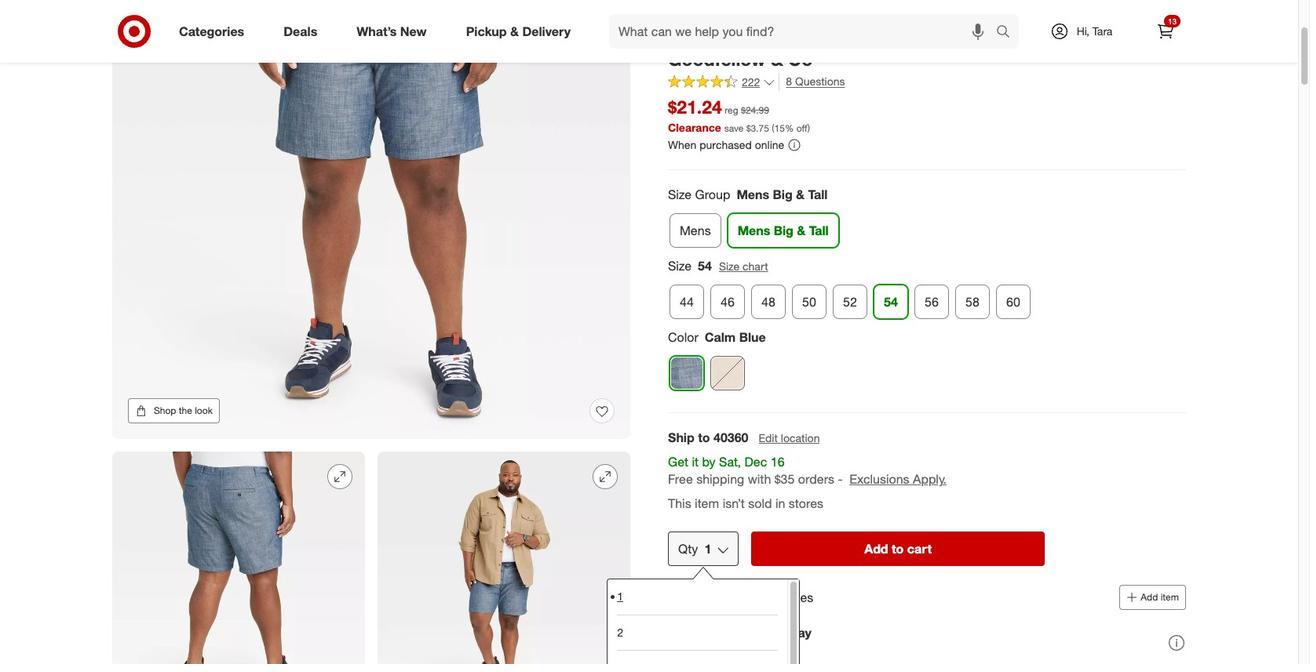 Task type: vqa. For each thing, say whether or not it's contained in the screenshot.
Shop for Shop the look
yes



Task type: describe. For each thing, give the bounding box(es) containing it.
size for size group mens big & tall
[[668, 187, 692, 202]]

1 2
[[617, 591, 623, 640]]

0 vertical spatial 54
[[698, 258, 712, 274]]

off
[[797, 122, 808, 134]]

shop for shop all goodfellow & co men's every wear 9" slim fit flat front chino shorts - goodfellow & co™
[[668, 7, 694, 20]]

0 vertical spatial big
[[773, 187, 793, 202]]

mens big & tall
[[738, 223, 829, 238]]

60
[[1007, 294, 1021, 310]]

flat
[[919, 25, 951, 47]]

$21.24
[[668, 96, 722, 118]]

- inside get it by sat, dec 16 free shipping with $35 orders - exclusions apply.
[[838, 472, 843, 488]]

in
[[776, 496, 785, 512]]

questions
[[795, 75, 845, 88]]

day
[[790, 625, 812, 641]]

- inside shop all goodfellow & co men's every wear 9" slim fit flat front chino shorts - goodfellow & co™
[[1123, 25, 1131, 47]]

shop all goodfellow & co men's every wear 9" slim fit flat front chino shorts - goodfellow & co™
[[668, 7, 1131, 69]]

calm
[[705, 329, 736, 345]]

& left co™
[[771, 47, 783, 69]]

men's
[[668, 25, 720, 47]]

48
[[762, 294, 776, 310]]

shipping
[[696, 472, 744, 488]]

54 link
[[874, 285, 908, 319]]

shop the look link
[[128, 399, 220, 424]]

pickup & delivery
[[466, 23, 571, 39]]

tan - out of stock image
[[711, 357, 744, 390]]

categories
[[179, 23, 244, 39]]

color
[[668, 329, 699, 345]]

new
[[400, 23, 427, 39]]

free
[[668, 472, 693, 488]]

$
[[746, 122, 751, 134]]

chino
[[1006, 25, 1056, 47]]

58
[[966, 294, 980, 310]]

registries
[[762, 590, 814, 606]]

get
[[668, 454, 688, 470]]

mens big & tall link
[[727, 213, 839, 248]]

orders
[[798, 472, 835, 488]]

purchased
[[700, 138, 752, 151]]

front
[[956, 25, 1001, 47]]

mens for mens link
[[680, 223, 711, 238]]

1 link
[[617, 580, 778, 615]]

fit
[[892, 25, 914, 47]]

shorts
[[1061, 25, 1118, 47]]

hi,
[[1077, 24, 1090, 38]]

exclusions
[[850, 472, 910, 488]]

co™
[[788, 47, 823, 69]]

52 link
[[833, 285, 868, 319]]

add item
[[1141, 592, 1179, 604]]

48 link
[[751, 285, 786, 319]]

dec
[[745, 454, 767, 470]]

15
[[774, 122, 785, 134]]

with
[[748, 472, 771, 488]]

0 vertical spatial goodfellow
[[711, 7, 767, 20]]

item for this
[[695, 496, 719, 512]]

save
[[724, 122, 744, 134]]

8
[[786, 75, 792, 88]]

redcard
[[724, 643, 768, 657]]

eligible
[[700, 590, 740, 606]]

$21.24 reg $24.99 clearance save $ 3.75 ( 15 % off )
[[668, 96, 810, 134]]

44 link
[[670, 285, 704, 319]]

sold
[[748, 496, 772, 512]]

deals link
[[270, 14, 337, 49]]

men's every wear 9" slim fit flat front chino shorts - goodfellow & co™, 3 of 5 image
[[378, 452, 630, 665]]

chart
[[743, 260, 768, 273]]

reg
[[725, 104, 738, 116]]

edit
[[759, 431, 778, 445]]

wear
[[778, 25, 821, 47]]

mens for mens big & tall
[[738, 223, 770, 238]]

56
[[925, 294, 939, 310]]

add to cart button
[[752, 532, 1045, 567]]

color calm blue
[[668, 329, 766, 345]]

search button
[[989, 14, 1027, 52]]

$35
[[775, 472, 795, 488]]

%
[[785, 122, 794, 134]]

blue
[[739, 329, 766, 345]]

tara
[[1093, 24, 1113, 38]]

shop for shop the look
[[154, 405, 176, 417]]

0 horizontal spatial 1
[[617, 591, 623, 604]]

categories link
[[166, 14, 264, 49]]

online
[[755, 138, 784, 151]]

cart
[[907, 542, 932, 557]]

46 link
[[710, 285, 745, 319]]

when
[[668, 138, 697, 151]]

edit location button
[[758, 430, 821, 447]]

40360
[[714, 430, 749, 445]]

0 vertical spatial tall
[[808, 187, 828, 202]]

size 54 size chart
[[668, 258, 768, 274]]

)
[[808, 122, 810, 134]]

54 inside "link"
[[884, 294, 898, 310]]

sat,
[[719, 454, 741, 470]]



Task type: locate. For each thing, give the bounding box(es) containing it.
item inside button
[[1161, 592, 1179, 604]]

0 vertical spatial group
[[667, 186, 1186, 254]]

pickup
[[466, 23, 507, 39]]

1 vertical spatial shop
[[154, 405, 176, 417]]

1 vertical spatial add
[[1141, 592, 1158, 604]]

1 right qty
[[705, 542, 711, 557]]

size group mens big & tall
[[668, 187, 828, 202]]

size for size 54 size chart
[[668, 258, 692, 274]]

size left "chart"
[[719, 260, 740, 273]]

hi, tara
[[1077, 24, 1113, 38]]

co
[[780, 7, 794, 20]]

goodfellow up 222 link
[[668, 47, 766, 69]]

to for 40360
[[698, 430, 710, 445]]

1 vertical spatial tall
[[809, 223, 829, 238]]

men's every wear 9" slim fit flat front chino shorts - goodfellow & co™, 2 of 5 image
[[112, 452, 365, 665]]

16
[[771, 454, 785, 470]]

group
[[667, 186, 1186, 254], [667, 257, 1186, 325]]

222 link
[[668, 73, 776, 92]]

0 horizontal spatial add
[[865, 542, 888, 557]]

1 vertical spatial to
[[892, 542, 904, 557]]

item for add
[[1161, 592, 1179, 604]]

0 vertical spatial item
[[695, 496, 719, 512]]

0 horizontal spatial 54
[[698, 258, 712, 274]]

group containing size group
[[667, 186, 1186, 254]]

2
[[617, 626, 623, 640]]

mens link
[[670, 213, 721, 248]]

1 horizontal spatial to
[[892, 542, 904, 557]]

mens up "chart"
[[738, 223, 770, 238]]

add to cart
[[865, 542, 932, 557]]

& right pickup
[[510, 23, 519, 39]]

& left the co
[[770, 7, 777, 20]]

qty
[[678, 542, 698, 557]]

50 link
[[792, 285, 827, 319]]

1 horizontal spatial 1
[[705, 542, 711, 557]]

0 vertical spatial to
[[698, 430, 710, 445]]

tall up 50 link
[[809, 223, 829, 238]]

size up 44 on the top right of the page
[[668, 258, 692, 274]]

1 horizontal spatial item
[[1161, 592, 1179, 604]]

apply.
[[913, 472, 947, 488]]

ship
[[668, 430, 695, 445]]

54 down mens link
[[698, 258, 712, 274]]

save
[[700, 625, 728, 641]]

what's
[[357, 23, 397, 39]]

46
[[721, 294, 735, 310]]

tall up "mens big & tall" link
[[808, 187, 828, 202]]

54
[[698, 258, 712, 274], [884, 294, 898, 310]]

add inside button
[[865, 542, 888, 557]]

shop inside shop the look link
[[154, 405, 176, 417]]

with
[[700, 643, 721, 657]]

What can we help you find? suggestions appear below search field
[[609, 14, 1000, 49]]

0 horizontal spatial -
[[838, 472, 843, 488]]

size chart button
[[718, 258, 769, 275]]

to for cart
[[892, 542, 904, 557]]

shop inside shop all goodfellow & co men's every wear 9" slim fit flat front chino shorts - goodfellow & co™
[[668, 7, 694, 20]]

1 vertical spatial big
[[774, 223, 794, 238]]

size left group
[[668, 187, 692, 202]]

58 link
[[955, 285, 990, 319]]

to right the 'ship'
[[698, 430, 710, 445]]

goodfellow up every
[[711, 7, 767, 20]]

56 link
[[915, 285, 949, 319]]

& down size group mens big & tall
[[797, 223, 806, 238]]

big up "mens big & tall" link
[[773, 187, 793, 202]]

mens
[[737, 187, 769, 202], [680, 223, 711, 238], [738, 223, 770, 238]]

3.75
[[751, 122, 769, 134]]

-
[[1123, 25, 1131, 47], [838, 472, 843, 488]]

shop left the
[[154, 405, 176, 417]]

& up "mens big & tall" link
[[796, 187, 805, 202]]

look
[[195, 405, 213, 417]]

stores
[[789, 496, 823, 512]]

it
[[692, 454, 699, 470]]

13
[[1168, 16, 1177, 26]]

ship to 40360
[[668, 430, 749, 445]]

every
[[725, 25, 773, 47]]

0 vertical spatial add
[[865, 542, 888, 557]]

group
[[695, 187, 730, 202]]

0 vertical spatial -
[[1123, 25, 1131, 47]]

goodfellow
[[711, 7, 767, 20], [668, 47, 766, 69]]

add for add to cart
[[865, 542, 888, 557]]

60 link
[[996, 285, 1031, 319]]

2 link
[[617, 615, 778, 651]]

clearance
[[668, 121, 721, 134]]

mens down group
[[680, 223, 711, 238]]

for
[[743, 590, 758, 606]]

8 questions
[[786, 75, 845, 88]]

1 horizontal spatial add
[[1141, 592, 1158, 604]]

1 vertical spatial group
[[667, 257, 1186, 325]]

13 link
[[1149, 14, 1183, 49]]

add for add item
[[1141, 592, 1158, 604]]

add item button
[[1120, 586, 1186, 611]]

exclusions apply. link
[[850, 472, 947, 488]]

size inside the size 54 size chart
[[719, 260, 740, 273]]

50
[[802, 294, 816, 310]]

1 vertical spatial item
[[1161, 592, 1179, 604]]

1
[[705, 542, 711, 557], [617, 591, 623, 604]]

every
[[754, 625, 787, 641]]

8 questions link
[[779, 73, 845, 91]]

edit location
[[759, 431, 820, 445]]

deals
[[284, 23, 317, 39]]

1 horizontal spatial shop
[[668, 7, 694, 20]]

0 vertical spatial 1
[[705, 542, 711, 557]]

0 vertical spatial shop
[[668, 7, 694, 20]]

1 vertical spatial goodfellow
[[668, 47, 766, 69]]

1 vertical spatial 1
[[617, 591, 623, 604]]

this item isn't sold in stores
[[668, 496, 823, 512]]

shop
[[668, 7, 694, 20], [154, 405, 176, 417]]

1 up 2
[[617, 591, 623, 604]]

to inside button
[[892, 542, 904, 557]]

group containing size
[[667, 257, 1186, 325]]

calm blue image
[[670, 357, 703, 390]]

search
[[989, 25, 1027, 40]]

mens right group
[[737, 187, 769, 202]]

shop left all
[[668, 7, 694, 20]]

get it by sat, dec 16 free shipping with $35 orders - exclusions apply.
[[668, 454, 947, 488]]

add inside button
[[1141, 592, 1158, 604]]

9"
[[826, 25, 845, 47]]

52
[[843, 294, 857, 310]]

men's every wear 9" slim fit flat front chino shorts - goodfellow & co™, 1 of 5 image
[[112, 0, 630, 440]]

when purchased online
[[668, 138, 784, 151]]

1 vertical spatial 54
[[884, 294, 898, 310]]

isn't
[[723, 496, 745, 512]]

the
[[179, 405, 192, 417]]

delivery
[[522, 23, 571, 39]]

item
[[695, 496, 719, 512], [1161, 592, 1179, 604]]

to left 'cart'
[[892, 542, 904, 557]]

54 right 52 link
[[884, 294, 898, 310]]

1 group from the top
[[667, 186, 1186, 254]]

2 group from the top
[[667, 257, 1186, 325]]

what's new
[[357, 23, 427, 39]]

what's new link
[[343, 14, 446, 49]]

all
[[697, 7, 708, 20]]

0 horizontal spatial item
[[695, 496, 719, 512]]

1 horizontal spatial -
[[1123, 25, 1131, 47]]

222
[[742, 75, 760, 88]]

save 5% every day with redcard
[[700, 625, 812, 657]]

(
[[772, 122, 774, 134]]

pickup & delivery link
[[453, 14, 590, 49]]

0 horizontal spatial shop
[[154, 405, 176, 417]]

1 vertical spatial -
[[838, 472, 843, 488]]

- right 'orders'
[[838, 472, 843, 488]]

1 horizontal spatial 54
[[884, 294, 898, 310]]

- right tara
[[1123, 25, 1131, 47]]

0 horizontal spatial to
[[698, 430, 710, 445]]

qty 1
[[678, 542, 711, 557]]

big down size group mens big & tall
[[774, 223, 794, 238]]

size
[[668, 187, 692, 202], [668, 258, 692, 274], [719, 260, 740, 273]]



